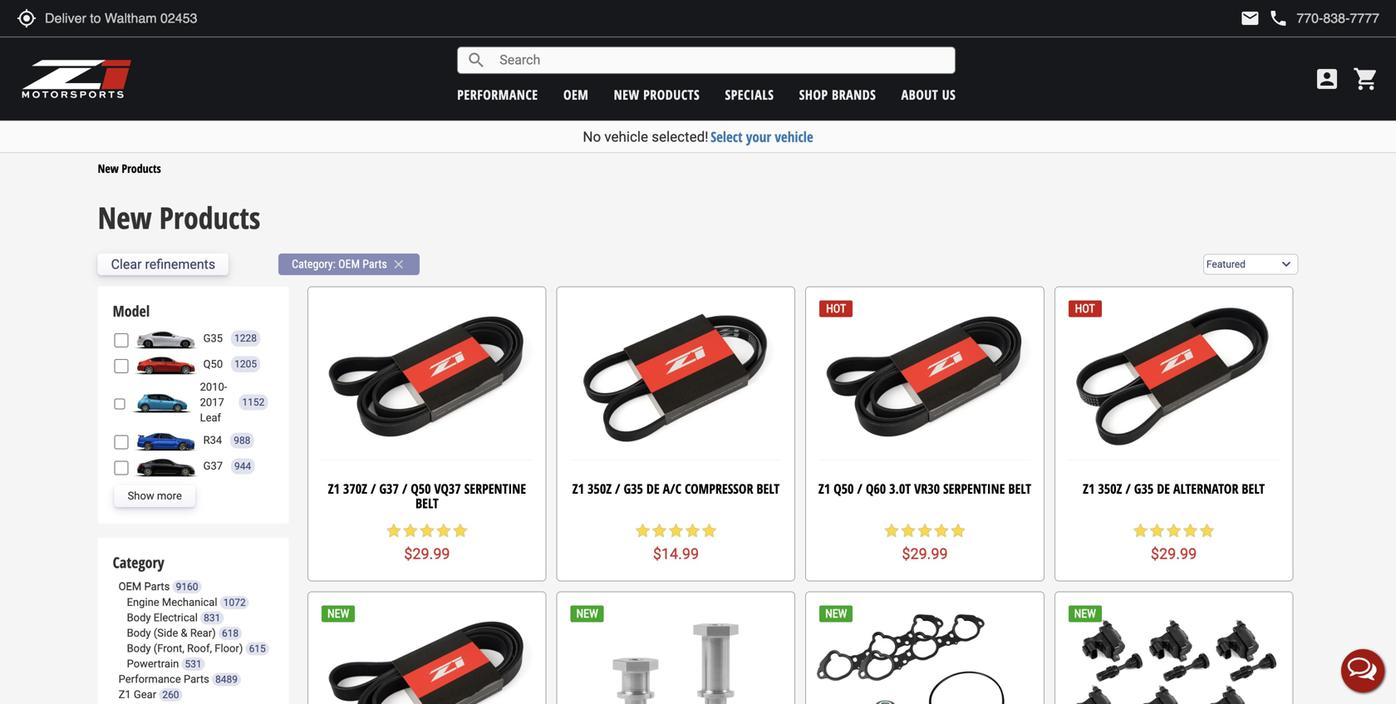 Task type: locate. For each thing, give the bounding box(es) containing it.
3 / from the left
[[615, 480, 621, 498]]

1 horizontal spatial q50
[[411, 480, 431, 498]]

1 vertical spatial new products
[[98, 197, 260, 238]]

2 horizontal spatial star star star star star $29.99
[[1133, 523, 1216, 563]]

star star star star star $29.99 for alternator
[[1133, 523, 1216, 563]]

0 horizontal spatial de
[[647, 480, 660, 498]]

body left (side
[[127, 627, 151, 639]]

1 new products from the top
[[98, 160, 161, 176]]

1 horizontal spatial g35
[[624, 480, 643, 498]]

615
[[249, 643, 266, 655]]

0 horizontal spatial serpentine
[[464, 480, 526, 498]]

clear refinements
[[111, 256, 215, 272]]

1 serpentine from the left
[[464, 480, 526, 498]]

star star star star star $29.99 down 'z1 q50 / q60 3.0t vr30 serpentine belt'
[[884, 523, 967, 563]]

parts left close
[[363, 257, 387, 271]]

4 / from the left
[[857, 480, 863, 498]]

serpentine inside z1 370z / g37 / q50 vq37 serpentine belt
[[464, 480, 526, 498]]

z1 motorsports logo image
[[21, 58, 133, 100]]

about us link
[[902, 86, 956, 104]]

260
[[162, 689, 179, 701]]

products
[[122, 160, 161, 176], [159, 197, 260, 238]]

16 star from the left
[[1133, 523, 1149, 539]]

body up powertrain
[[127, 642, 151, 655]]

0 vertical spatial new
[[98, 160, 119, 176]]

1 vertical spatial g37
[[379, 480, 399, 498]]

5 star from the left
[[452, 523, 469, 539]]

z1 q50 / q60 3.0t vr30 serpentine belt
[[819, 480, 1032, 498]]

parts for category:
[[363, 257, 387, 271]]

2 horizontal spatial $29.99
[[1151, 545, 1197, 563]]

refinements
[[145, 256, 215, 272]]

parts down 531
[[184, 673, 209, 686]]

2 horizontal spatial oem
[[564, 86, 589, 104]]

2 body from the top
[[127, 627, 151, 639]]

13 star from the left
[[917, 523, 934, 539]]

1 vertical spatial oem
[[338, 257, 360, 271]]

618
[[222, 628, 239, 639]]

2010-
[[200, 381, 227, 393]]

1 $29.99 from the left
[[404, 545, 450, 563]]

1 star star star star star $29.99 from the left
[[386, 523, 469, 563]]

0 horizontal spatial g35
[[203, 332, 223, 345]]

account_box link
[[1310, 66, 1345, 92]]

performance link
[[457, 86, 538, 104]]

specials link
[[725, 86, 774, 104]]

1 horizontal spatial $29.99
[[902, 545, 948, 563]]

specials
[[725, 86, 774, 104]]

no vehicle selected! select your vehicle
[[583, 127, 814, 146]]

parts up engine
[[144, 580, 170, 593]]

$29.99 down z1 370z / g37 / q50 vq37 serpentine belt
[[404, 545, 450, 563]]

$29.99 for vr30
[[902, 545, 948, 563]]

oem inside the category: oem parts close
[[338, 257, 360, 271]]

vq37
[[434, 480, 461, 498]]

$29.99
[[404, 545, 450, 563], [902, 545, 948, 563], [1151, 545, 1197, 563]]

g35 left 1228
[[203, 332, 223, 345]]

infiniti g37 coupe sedan convertible v36 cv36 hv36 skyline 2008 2009 2010 2011 2012 2013 3.7l vq37vhr z1 motorsports image
[[133, 456, 199, 477]]

/ for z1 q50 / q60 3.0t vr30 serpentine belt
[[857, 480, 863, 498]]

5 / from the left
[[1126, 480, 1131, 498]]

star star star star star $29.99 down z1 370z / g37 / q50 vq37 serpentine belt
[[386, 523, 469, 563]]

body down engine
[[127, 611, 151, 624]]

Search search field
[[487, 47, 955, 73]]

vr30
[[915, 480, 940, 498]]

q50 up '2010-'
[[203, 358, 223, 370]]

2 350z from the left
[[1098, 480, 1123, 498]]

2 horizontal spatial g35
[[1135, 480, 1154, 498]]

shop brands
[[799, 86, 876, 104]]

0 horizontal spatial oem
[[119, 580, 142, 593]]

0 horizontal spatial q50
[[203, 358, 223, 370]]

oem up engine
[[119, 580, 142, 593]]

350z
[[588, 480, 612, 498], [1098, 480, 1123, 498]]

more
[[157, 490, 182, 502]]

831
[[204, 612, 221, 624]]

1 horizontal spatial star star star star star $29.99
[[884, 523, 967, 563]]

category oem parts 9160 engine mechanical 1072 body electrical 831 body (side & rear) 618 body (front, roof, floor) 615 powertrain 531 performance parts 8489 z1 gear 260
[[113, 552, 266, 701]]

2 vertical spatial oem
[[119, 580, 142, 593]]

/ left q60
[[857, 480, 863, 498]]

g37
[[203, 460, 223, 472], [379, 480, 399, 498]]

oem link
[[564, 86, 589, 104]]

1 vertical spatial parts
[[144, 580, 170, 593]]

2 new products from the top
[[98, 197, 260, 238]]

0 vertical spatial parts
[[363, 257, 387, 271]]

15 star from the left
[[950, 523, 967, 539]]

q60
[[866, 480, 886, 498]]

star star star star star $29.99 down z1 350z / g35 de alternator belt
[[1133, 523, 1216, 563]]

1 / from the left
[[371, 480, 376, 498]]

1 star from the left
[[386, 523, 402, 539]]

/
[[371, 480, 376, 498], [402, 480, 408, 498], [615, 480, 621, 498], [857, 480, 863, 498], [1126, 480, 1131, 498]]

selected!
[[652, 128, 709, 145]]

star star star star star $29.99 for vr30
[[884, 523, 967, 563]]

1 de from the left
[[647, 480, 660, 498]]

2 star star star star star $29.99 from the left
[[884, 523, 967, 563]]

g35 for z1 350z / g35 de a/c compressor belt
[[624, 480, 643, 498]]

g37 right 370z
[[379, 480, 399, 498]]

vehicle right your
[[775, 127, 814, 146]]

$29.99 down 'z1 q50 / q60 3.0t vr30 serpentine belt'
[[902, 545, 948, 563]]

/ left alternator
[[1126, 480, 1131, 498]]

&
[[181, 627, 188, 639]]

belt
[[757, 480, 780, 498], [1009, 480, 1032, 498], [1242, 480, 1265, 498], [416, 494, 439, 512]]

(front,
[[154, 642, 184, 655]]

serpentine right vr30
[[944, 480, 1005, 498]]

shop brands link
[[799, 86, 876, 104]]

0 horizontal spatial $29.99
[[404, 545, 450, 563]]

vehicle
[[775, 127, 814, 146], [605, 128, 648, 145]]

1 new from the top
[[98, 160, 119, 176]]

leaf
[[200, 411, 221, 424]]

370z
[[343, 480, 367, 498]]

serpentine
[[464, 480, 526, 498], [944, 480, 1005, 498]]

null image
[[129, 392, 196, 413]]

531
[[185, 658, 202, 670]]

1 horizontal spatial g37
[[379, 480, 399, 498]]

8 star from the left
[[668, 523, 685, 539]]

star star star star star $29.99
[[386, 523, 469, 563], [884, 523, 967, 563], [1133, 523, 1216, 563]]

0 vertical spatial products
[[122, 160, 161, 176]]

1 horizontal spatial oem
[[338, 257, 360, 271]]

1 horizontal spatial 350z
[[1098, 480, 1123, 498]]

my_location
[[17, 8, 37, 28]]

2 $29.99 from the left
[[902, 545, 948, 563]]

0 horizontal spatial star star star star star $29.99
[[386, 523, 469, 563]]

g35 left alternator
[[1135, 480, 1154, 498]]

7 star from the left
[[651, 523, 668, 539]]

1 350z from the left
[[588, 480, 612, 498]]

q50 left vq37
[[411, 480, 431, 498]]

None checkbox
[[114, 397, 125, 411], [114, 435, 129, 449], [114, 461, 129, 475], [114, 397, 125, 411], [114, 435, 129, 449], [114, 461, 129, 475]]

$29.99 for alternator
[[1151, 545, 1197, 563]]

parts
[[363, 257, 387, 271], [144, 580, 170, 593], [184, 673, 209, 686]]

new
[[98, 160, 119, 176], [98, 197, 152, 238]]

1 vertical spatial new
[[98, 197, 152, 238]]

1 vertical spatial body
[[127, 627, 151, 639]]

0 vertical spatial oem
[[564, 86, 589, 104]]

1 horizontal spatial de
[[1157, 480, 1170, 498]]

350z for z1 350z / g35 de a/c compressor belt
[[588, 480, 612, 498]]

vehicle right no
[[605, 128, 648, 145]]

2010- 2017 leaf
[[200, 381, 227, 424]]

serpentine right vq37
[[464, 480, 526, 498]]

/ left vq37
[[402, 480, 408, 498]]

de left alternator
[[1157, 480, 1170, 498]]

de left a/c
[[647, 480, 660, 498]]

parts inside the category: oem parts close
[[363, 257, 387, 271]]

0 horizontal spatial parts
[[144, 580, 170, 593]]

2 horizontal spatial q50
[[834, 480, 854, 498]]

/ left a/c
[[615, 480, 621, 498]]

q50 left q60
[[834, 480, 854, 498]]

star
[[386, 523, 402, 539], [402, 523, 419, 539], [419, 523, 436, 539], [436, 523, 452, 539], [452, 523, 469, 539], [635, 523, 651, 539], [651, 523, 668, 539], [668, 523, 685, 539], [685, 523, 701, 539], [701, 523, 718, 539], [884, 523, 900, 539], [900, 523, 917, 539], [917, 523, 934, 539], [934, 523, 950, 539], [950, 523, 967, 539], [1133, 523, 1149, 539], [1149, 523, 1166, 539], [1166, 523, 1183, 539], [1183, 523, 1199, 539], [1199, 523, 1216, 539]]

oem
[[564, 86, 589, 104], [338, 257, 360, 271], [119, 580, 142, 593]]

oem inside category oem parts 9160 engine mechanical 1072 body electrical 831 body (side & rear) 618 body (front, roof, floor) 615 powertrain 531 performance parts 8489 z1 gear 260
[[119, 580, 142, 593]]

new
[[614, 86, 640, 104]]

988
[[234, 435, 251, 446]]

2 vertical spatial body
[[127, 642, 151, 655]]

3 star from the left
[[419, 523, 436, 539]]

performance
[[119, 673, 181, 686]]

0 horizontal spatial vehicle
[[605, 128, 648, 145]]

de
[[647, 480, 660, 498], [1157, 480, 1170, 498]]

2 de from the left
[[1157, 480, 1170, 498]]

infiniti q50 sedan hybrid v37 2014 2015 2016 2017 2018 2019 2020 vq37vhr 2.0t 3.0t 3.7l red sport redsport vr30ddtt z1 motorsports image
[[133, 354, 199, 375]]

new products
[[98, 160, 161, 176], [98, 197, 260, 238]]

None checkbox
[[114, 333, 129, 347], [114, 359, 129, 373], [114, 333, 129, 347], [114, 359, 129, 373]]

/ right 370z
[[371, 480, 376, 498]]

z1 inside z1 370z / g37 / q50 vq37 serpentine belt
[[328, 480, 340, 498]]

0 horizontal spatial g37
[[203, 460, 223, 472]]

0 vertical spatial new products
[[98, 160, 161, 176]]

performance
[[457, 86, 538, 104]]

no
[[583, 128, 601, 145]]

2 horizontal spatial parts
[[363, 257, 387, 271]]

2 serpentine from the left
[[944, 480, 1005, 498]]

oem up no
[[564, 86, 589, 104]]

19 star from the left
[[1183, 523, 1199, 539]]

shopping_cart link
[[1349, 66, 1380, 92]]

g35
[[203, 332, 223, 345], [624, 480, 643, 498], [1135, 480, 1154, 498]]

10 star from the left
[[701, 523, 718, 539]]

1 horizontal spatial parts
[[184, 673, 209, 686]]

oem right category:
[[338, 257, 360, 271]]

1 vertical spatial products
[[159, 197, 260, 238]]

vehicle inside the no vehicle selected! select your vehicle
[[605, 128, 648, 145]]

0 horizontal spatial 350z
[[588, 480, 612, 498]]

floor)
[[215, 642, 243, 655]]

category
[[113, 552, 164, 573]]

/ for z1 350z / g35 de alternator belt
[[1126, 480, 1131, 498]]

oem for category
[[119, 580, 142, 593]]

clear
[[111, 256, 142, 272]]

g35 left a/c
[[624, 480, 643, 498]]

z1 350z / g35 de a/c compressor belt
[[573, 480, 780, 498]]

3 $29.99 from the left
[[1151, 545, 1197, 563]]

1 horizontal spatial serpentine
[[944, 480, 1005, 498]]

g37 down r34
[[203, 460, 223, 472]]

18 star from the left
[[1166, 523, 1183, 539]]

2 vertical spatial parts
[[184, 673, 209, 686]]

9 star from the left
[[685, 523, 701, 539]]

0 vertical spatial body
[[127, 611, 151, 624]]

20 star from the left
[[1199, 523, 1216, 539]]

1 horizontal spatial vehicle
[[775, 127, 814, 146]]

3 star star star star star $29.99 from the left
[[1133, 523, 1216, 563]]

z1
[[328, 480, 340, 498], [573, 480, 584, 498], [819, 480, 831, 498], [1083, 480, 1095, 498], [119, 689, 131, 701]]

$29.99 down z1 350z / g35 de alternator belt
[[1151, 545, 1197, 563]]

q50
[[203, 358, 223, 370], [411, 480, 431, 498], [834, 480, 854, 498]]

shop
[[799, 86, 828, 104]]

9160
[[176, 581, 198, 593]]

body
[[127, 611, 151, 624], [127, 627, 151, 639], [127, 642, 151, 655]]



Task type: describe. For each thing, give the bounding box(es) containing it.
2017
[[200, 396, 224, 408]]

oem for category:
[[338, 257, 360, 271]]

944
[[234, 460, 251, 472]]

engine
[[127, 596, 159, 608]]

(side
[[154, 627, 178, 639]]

show more button
[[114, 485, 195, 507]]

category: oem parts close
[[292, 257, 406, 272]]

/ for z1 370z / g37 / q50 vq37 serpentine belt
[[371, 480, 376, 498]]

infiniti g35 coupe sedan v35 v36 skyline 2003 2004 2005 2006 2007 2008 3.5l vq35de revup rev up vq35hr z1 motorsports image
[[133, 328, 199, 349]]

about
[[902, 86, 939, 104]]

mail link
[[1241, 8, 1261, 28]]

belt inside z1 370z / g37 / q50 vq37 serpentine belt
[[416, 494, 439, 512]]

1 body from the top
[[127, 611, 151, 624]]

new products link
[[98, 160, 161, 176]]

select your vehicle link
[[711, 127, 814, 146]]

star star star star star $29.99 for q50
[[386, 523, 469, 563]]

gear
[[134, 689, 156, 701]]

2 star from the left
[[402, 523, 419, 539]]

alternator
[[1174, 480, 1239, 498]]

z1 for z1 350z / g35 de alternator belt
[[1083, 480, 1095, 498]]

show more
[[128, 490, 182, 502]]

parts for category
[[144, 580, 170, 593]]

rear)
[[190, 627, 216, 639]]

account_box
[[1314, 66, 1341, 92]]

12 star from the left
[[900, 523, 917, 539]]

1152
[[242, 397, 265, 408]]

r34
[[203, 434, 222, 447]]

model
[[113, 301, 150, 321]]

about us
[[902, 86, 956, 104]]

14 star from the left
[[934, 523, 950, 539]]

search
[[467, 50, 487, 70]]

17 star from the left
[[1149, 523, 1166, 539]]

roof,
[[187, 642, 212, 655]]

8489
[[215, 674, 238, 686]]

z1 for z1 350z / g35 de a/c compressor belt
[[573, 480, 584, 498]]

compressor
[[685, 480, 754, 498]]

phone
[[1269, 8, 1289, 28]]

$29.99 for q50
[[404, 545, 450, 563]]

powertrain
[[127, 658, 179, 670]]

3 body from the top
[[127, 642, 151, 655]]

g35 for z1 350z / g35 de alternator belt
[[1135, 480, 1154, 498]]

new products
[[614, 86, 700, 104]]

brands
[[832, 86, 876, 104]]

3.0t
[[890, 480, 911, 498]]

z1 for z1 q50 / q60 3.0t vr30 serpentine belt
[[819, 480, 831, 498]]

de for a/c
[[647, 480, 660, 498]]

350z for z1 350z / g35 de alternator belt
[[1098, 480, 1123, 498]]

clear refinements button
[[98, 254, 229, 275]]

close
[[391, 257, 406, 272]]

g37 inside z1 370z / g37 / q50 vq37 serpentine belt
[[379, 480, 399, 498]]

4 star from the left
[[436, 523, 452, 539]]

show
[[128, 490, 154, 502]]

z1 350z / g35 de alternator belt
[[1083, 480, 1265, 498]]

1228
[[234, 333, 257, 344]]

us
[[942, 86, 956, 104]]

1205
[[235, 358, 257, 370]]

new products link
[[614, 86, 700, 104]]

6 star from the left
[[635, 523, 651, 539]]

your
[[746, 127, 772, 146]]

a/c
[[663, 480, 682, 498]]

z1 for z1 370z / g37 / q50 vq37 serpentine belt
[[328, 480, 340, 498]]

2 / from the left
[[402, 480, 408, 498]]

/ for z1 350z / g35 de a/c compressor belt
[[615, 480, 621, 498]]

11 star from the left
[[884, 523, 900, 539]]

2 new from the top
[[98, 197, 152, 238]]

mechanical
[[162, 596, 217, 608]]

star star star star star $14.99
[[635, 523, 718, 563]]

q50 inside z1 370z / g37 / q50 vq37 serpentine belt
[[411, 480, 431, 498]]

phone link
[[1269, 8, 1380, 28]]

de for alternator
[[1157, 480, 1170, 498]]

$14.99
[[653, 545, 699, 563]]

shopping_cart
[[1353, 66, 1380, 92]]

mail
[[1241, 8, 1261, 28]]

electrical
[[154, 611, 198, 624]]

select
[[711, 127, 743, 146]]

category:
[[292, 257, 336, 271]]

mail phone
[[1241, 8, 1289, 28]]

0 vertical spatial g37
[[203, 460, 223, 472]]

z1 inside category oem parts 9160 engine mechanical 1072 body electrical 831 body (side & rear) 618 body (front, roof, floor) 615 powertrain 531 performance parts 8489 z1 gear 260
[[119, 689, 131, 701]]

1072
[[223, 597, 246, 608]]

nissan skyline coupe sedan r34 gtr gt-r bnr34 gts-t gtst gts awd attesa 1999 2000 2001 2002 rb20det rb25de rb25det rb26dett z1 motorsports image
[[133, 430, 199, 451]]

products
[[644, 86, 700, 104]]

z1 370z / g37 / q50 vq37 serpentine belt
[[328, 480, 526, 512]]



Task type: vqa. For each thing, say whether or not it's contained in the screenshot.
Control
no



